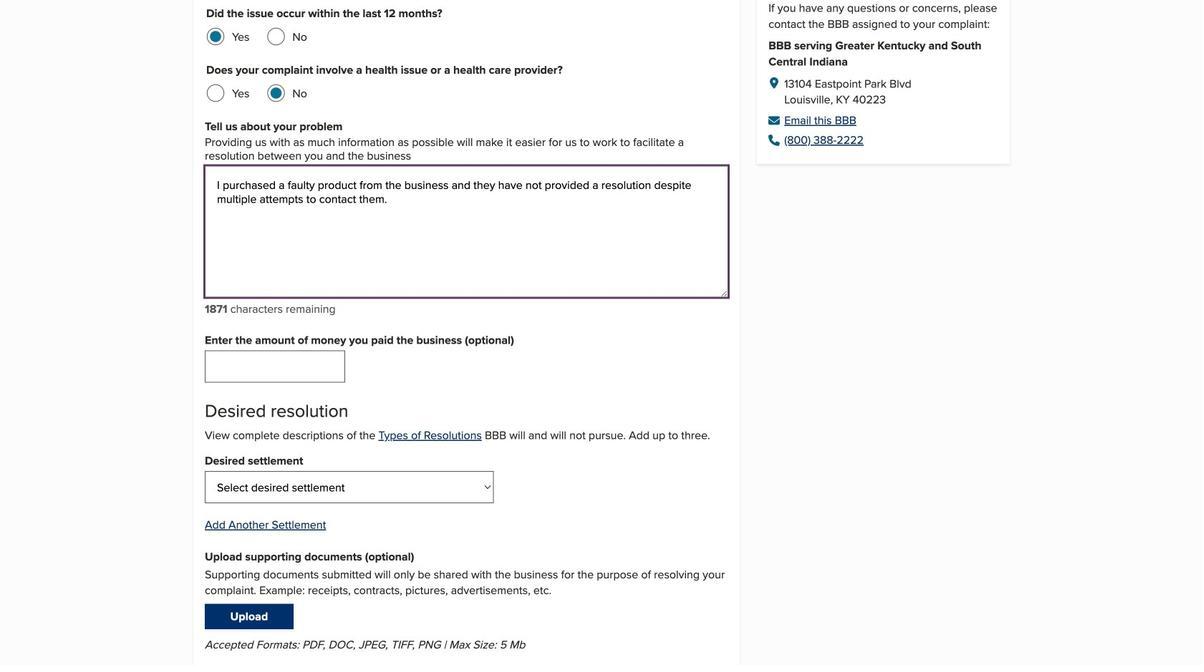 Task type: vqa. For each thing, say whether or not it's contained in the screenshot.
the Details such as these are useful:
 •	Date of the transaction
 •	The amount of money you paid the business
 •	What the business committed to provide you
 •	What the nature of the dispute is
 •	Whether or not the business has tried to resolve the problem
 •	Account/order/tracking number
 •	If the issue involves advertising, when and where the ad was seen or heard Text Box
yes



Task type: locate. For each thing, give the bounding box(es) containing it.
None text field
[[205, 351, 345, 383]]

Details such as these are useful:
 •	Date of the transaction
 •	The amount of money you paid the business
 •	What the business committed to provide you
 •	What the nature of the dispute is
 •	Whether or not the business has tried to resolve the problem
 •	Account/order/tracking number
 •	If the issue involves advertising, when and where the ad was seen or heard text field
[[205, 166, 729, 298]]



